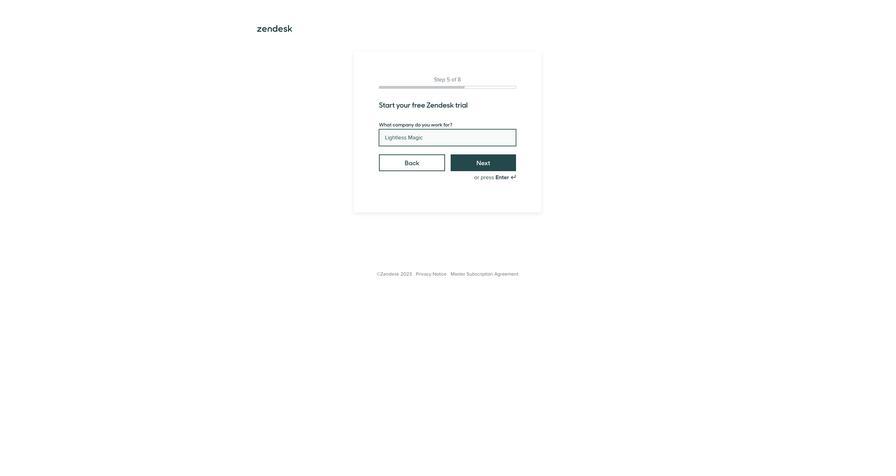 Task type: vqa. For each thing, say whether or not it's contained in the screenshot.
Back button
yes



Task type: locate. For each thing, give the bounding box(es) containing it.
enter image
[[511, 175, 516, 181]]

start your free zendesk trial
[[379, 100, 468, 110]]

8
[[458, 76, 461, 83]]

agreement
[[495, 272, 519, 277]]

privacy notice link
[[416, 272, 447, 277]]

start
[[379, 100, 395, 110]]

company
[[393, 121, 414, 128]]

or press enter
[[475, 174, 509, 181]]

zendesk image
[[258, 25, 293, 32]]

zendesk
[[427, 100, 454, 110]]

what
[[379, 121, 392, 128]]

5
[[447, 76, 450, 83]]

trial
[[456, 100, 468, 110]]

master subscription agreement
[[451, 272, 519, 277]]

do
[[415, 121, 421, 128]]

next button
[[451, 155, 516, 171]]

©zendesk 2023
[[377, 272, 412, 277]]

notice
[[433, 272, 447, 277]]

©zendesk
[[377, 272, 399, 277]]



Task type: describe. For each thing, give the bounding box(es) containing it.
what company do you work for?
[[379, 121, 453, 128]]

you
[[422, 121, 430, 128]]

back
[[405, 159, 420, 167]]

©zendesk 2023 link
[[377, 272, 412, 277]]

privacy
[[416, 272, 432, 277]]

work
[[431, 121, 443, 128]]

2023
[[401, 272, 412, 277]]

next
[[477, 159, 491, 167]]

for?
[[444, 121, 453, 128]]

or
[[475, 174, 480, 181]]

free
[[412, 100, 426, 110]]

step
[[434, 76, 446, 83]]

step 5 of 8
[[434, 76, 461, 83]]

master subscription agreement link
[[451, 272, 519, 277]]

enter
[[496, 174, 509, 181]]

back button
[[379, 155, 446, 171]]

press
[[481, 174, 494, 181]]

of
[[452, 76, 457, 83]]

privacy notice
[[416, 272, 447, 277]]

subscription
[[467, 272, 494, 277]]

What company do you work for? text field
[[379, 129, 516, 146]]

master
[[451, 272, 466, 277]]

your
[[396, 100, 411, 110]]



